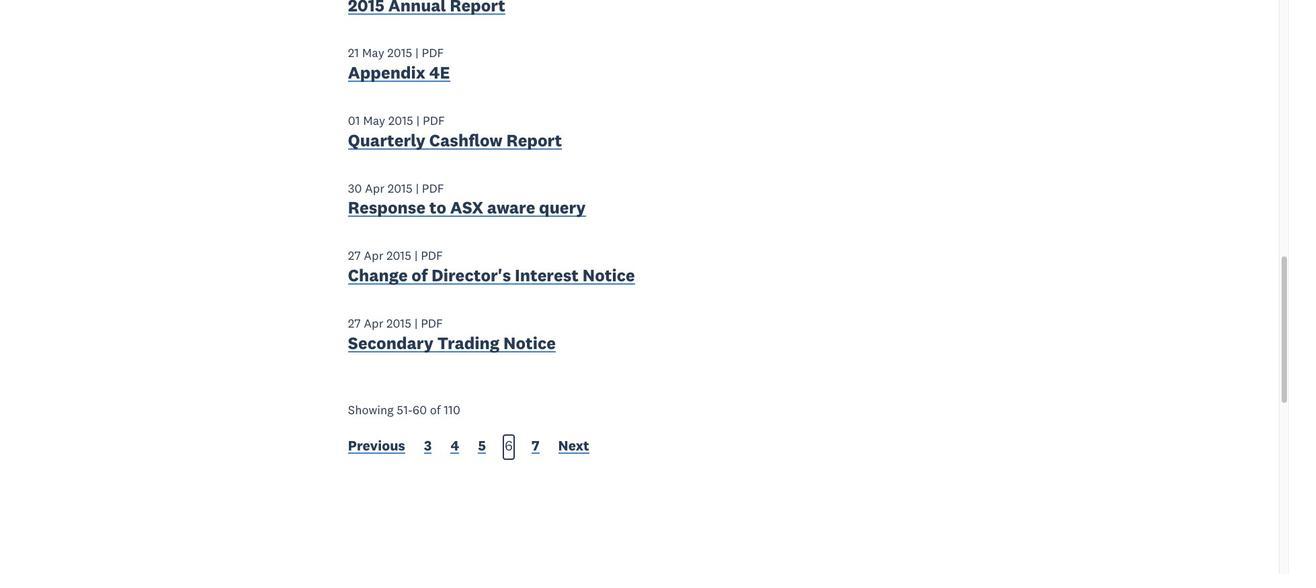 Task type: locate. For each thing, give the bounding box(es) containing it.
pdf up director's on the left of the page
[[421, 248, 443, 264]]

notice inside 27 apr 2015 | pdf secondary trading notice
[[504, 333, 556, 354]]

2015 inside "01 may 2015 | pdf quarterly cashflow report"
[[389, 113, 414, 128]]

apr up 'secondary'
[[364, 316, 384, 331]]

| up "quarterly"
[[417, 113, 420, 128]]

showing
[[348, 402, 394, 418]]

1 vertical spatial notice
[[504, 333, 556, 354]]

5 button
[[478, 437, 486, 459]]

27 apr 2015 | pdf change of director's interest notice
[[348, 248, 635, 286]]

| for response
[[416, 181, 419, 196]]

| for quarterly
[[417, 113, 420, 128]]

| inside '27 apr 2015 | pdf change of director's interest notice'
[[415, 248, 418, 264]]

pdf for 4e
[[422, 45, 444, 61]]

director's
[[432, 265, 511, 286]]

0 vertical spatial apr
[[365, 181, 385, 196]]

of right change
[[412, 265, 428, 286]]

0 vertical spatial of
[[412, 265, 428, 286]]

0 horizontal spatial notice
[[504, 333, 556, 354]]

of right 60
[[430, 402, 441, 418]]

2 27 from the top
[[348, 316, 361, 331]]

| up 'secondary'
[[415, 316, 418, 331]]

27 for change
[[348, 248, 361, 264]]

2015 up change
[[387, 248, 412, 264]]

apr inside '27 apr 2015 | pdf change of director's interest notice'
[[364, 248, 384, 264]]

27 up change
[[348, 248, 361, 264]]

apr for change
[[364, 248, 384, 264]]

4
[[451, 437, 459, 455]]

change of director's interest notice link
[[348, 265, 635, 290]]

| up response
[[416, 181, 419, 196]]

27 up 'secondary'
[[348, 316, 361, 331]]

pdf
[[422, 45, 444, 61], [423, 113, 445, 128], [422, 181, 444, 196], [421, 248, 443, 264], [421, 316, 443, 331]]

2015 up appendix 4e link
[[388, 45, 413, 61]]

query
[[539, 197, 586, 219]]

27 apr 2015 | pdf secondary trading notice
[[348, 316, 556, 354]]

| down response
[[415, 248, 418, 264]]

3
[[424, 437, 432, 455]]

apr inside 27 apr 2015 | pdf secondary trading notice
[[364, 316, 384, 331]]

2015 up response
[[388, 181, 413, 196]]

may right 21
[[362, 45, 384, 61]]

0 vertical spatial may
[[362, 45, 384, 61]]

of inside '27 apr 2015 | pdf change of director's interest notice'
[[412, 265, 428, 286]]

pdf inside "01 may 2015 | pdf quarterly cashflow report"
[[423, 113, 445, 128]]

pdf for cashflow
[[423, 113, 445, 128]]

0 horizontal spatial of
[[412, 265, 428, 286]]

of
[[412, 265, 428, 286], [430, 402, 441, 418]]

may inside 21 may 2015 | pdf appendix 4e
[[362, 45, 384, 61]]

2 vertical spatial apr
[[364, 316, 384, 331]]

2015 inside 30 apr 2015 | pdf response to asx aware query
[[388, 181, 413, 196]]

2015 up "quarterly"
[[389, 113, 414, 128]]

apr right 30 at the top of page
[[365, 181, 385, 196]]

2015 for secondary
[[387, 316, 412, 331]]

quarterly
[[348, 130, 426, 151]]

secondary
[[348, 333, 434, 354]]

appendix 4e link
[[348, 62, 450, 87]]

trading
[[437, 333, 500, 354]]

|
[[416, 45, 419, 61], [417, 113, 420, 128], [416, 181, 419, 196], [415, 248, 418, 264], [415, 316, 418, 331]]

7
[[532, 437, 540, 455]]

| inside "01 may 2015 | pdf quarterly cashflow report"
[[417, 113, 420, 128]]

to
[[430, 197, 447, 219]]

2015 up 'secondary'
[[387, 316, 412, 331]]

| inside 21 may 2015 | pdf appendix 4e
[[416, 45, 419, 61]]

notice right trading
[[504, 333, 556, 354]]

pdf inside 21 may 2015 | pdf appendix 4e
[[422, 45, 444, 61]]

2015 inside '27 apr 2015 | pdf change of director's interest notice'
[[387, 248, 412, 264]]

-
[[408, 402, 413, 418]]

1 27 from the top
[[348, 248, 361, 264]]

pdf up quarterly cashflow report link
[[423, 113, 445, 128]]

pdf inside '27 apr 2015 | pdf change of director's interest notice'
[[421, 248, 443, 264]]

aware
[[487, 197, 535, 219]]

2015 inside 21 may 2015 | pdf appendix 4e
[[388, 45, 413, 61]]

27 inside 27 apr 2015 | pdf secondary trading notice
[[348, 316, 361, 331]]

notice inside '27 apr 2015 | pdf change of director's interest notice'
[[583, 265, 635, 286]]

27
[[348, 248, 361, 264], [348, 316, 361, 331]]

0 vertical spatial 27
[[348, 248, 361, 264]]

21 may 2015 | pdf appendix 4e
[[348, 45, 450, 84]]

pdf up '4e'
[[422, 45, 444, 61]]

1 vertical spatial may
[[363, 113, 385, 128]]

2015 for appendix
[[388, 45, 413, 61]]

apr inside 30 apr 2015 | pdf response to asx aware query
[[365, 181, 385, 196]]

0 vertical spatial notice
[[583, 265, 635, 286]]

01 may 2015 | pdf quarterly cashflow report
[[348, 113, 562, 151]]

1 vertical spatial 27
[[348, 316, 361, 331]]

1 horizontal spatial notice
[[583, 265, 635, 286]]

30 apr 2015 | pdf response to asx aware query
[[348, 181, 586, 219]]

may for quarterly
[[363, 113, 385, 128]]

2015 inside 27 apr 2015 | pdf secondary trading notice
[[387, 316, 412, 331]]

2015 for quarterly
[[389, 113, 414, 128]]

notice
[[583, 265, 635, 286], [504, 333, 556, 354]]

notice right interest
[[583, 265, 635, 286]]

next button
[[558, 437, 590, 459]]

51
[[397, 402, 408, 418]]

pdf inside 27 apr 2015 | pdf secondary trading notice
[[421, 316, 443, 331]]

apr
[[365, 181, 385, 196], [364, 248, 384, 264], [364, 316, 384, 331]]

apr for response
[[365, 181, 385, 196]]

| inside 30 apr 2015 | pdf response to asx aware query
[[416, 181, 419, 196]]

pdf up to
[[422, 181, 444, 196]]

response to asx aware query link
[[348, 197, 586, 222]]

may right 01
[[363, 113, 385, 128]]

1 horizontal spatial of
[[430, 402, 441, 418]]

may
[[362, 45, 384, 61], [363, 113, 385, 128]]

| up appendix 4e link
[[416, 45, 419, 61]]

pdf for to
[[422, 181, 444, 196]]

pdf up secondary trading notice link
[[421, 316, 443, 331]]

apr up change
[[364, 248, 384, 264]]

1 vertical spatial apr
[[364, 248, 384, 264]]

27 inside '27 apr 2015 | pdf change of director's interest notice'
[[348, 248, 361, 264]]

7 button
[[532, 437, 540, 459]]

showing 51 - 60 of 110
[[348, 402, 460, 418]]

| inside 27 apr 2015 | pdf secondary trading notice
[[415, 316, 418, 331]]

6
[[505, 437, 513, 455]]

response
[[348, 197, 426, 219]]

may inside "01 may 2015 | pdf quarterly cashflow report"
[[363, 113, 385, 128]]

2015
[[388, 45, 413, 61], [389, 113, 414, 128], [388, 181, 413, 196], [387, 248, 412, 264], [387, 316, 412, 331]]

pdf inside 30 apr 2015 | pdf response to asx aware query
[[422, 181, 444, 196]]



Task type: vqa. For each thing, say whether or not it's contained in the screenshot.
| corresponding to Change
yes



Task type: describe. For each thing, give the bounding box(es) containing it.
apr for secondary
[[364, 316, 384, 331]]

previous button
[[348, 437, 405, 459]]

pdf for trading
[[421, 316, 443, 331]]

cashflow
[[430, 130, 503, 151]]

| for change
[[415, 248, 418, 264]]

4e
[[430, 62, 450, 84]]

110
[[444, 402, 460, 418]]

| for secondary
[[415, 316, 418, 331]]

| for appendix
[[416, 45, 419, 61]]

2015 for response
[[388, 181, 413, 196]]

30
[[348, 181, 362, 196]]

5
[[478, 437, 486, 455]]

01
[[348, 113, 360, 128]]

1 vertical spatial of
[[430, 402, 441, 418]]

3 button
[[424, 437, 432, 459]]

report
[[507, 130, 562, 151]]

may for appendix
[[362, 45, 384, 61]]

next
[[558, 437, 590, 455]]

2015 for change
[[387, 248, 412, 264]]

previous
[[348, 437, 405, 455]]

interest
[[515, 265, 579, 286]]

change
[[348, 265, 408, 286]]

21
[[348, 45, 359, 61]]

4 button
[[451, 437, 459, 459]]

pdf for of
[[421, 248, 443, 264]]

secondary trading notice link
[[348, 333, 556, 357]]

appendix
[[348, 62, 426, 84]]

6 button
[[505, 437, 513, 459]]

27 for secondary
[[348, 316, 361, 331]]

60
[[413, 402, 427, 418]]

asx
[[450, 197, 483, 219]]

quarterly cashflow report link
[[348, 130, 562, 154]]



